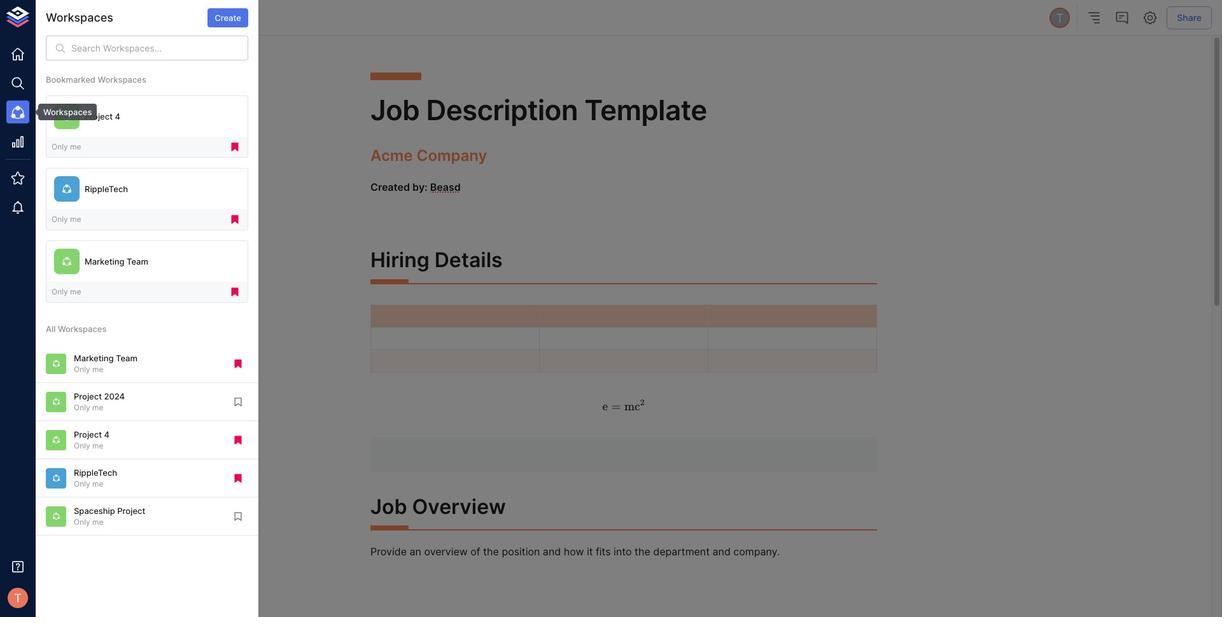 Task type: vqa. For each thing, say whether or not it's contained in the screenshot.
Marketing Team Remove Bookmark icon
yes



Task type: locate. For each thing, give the bounding box(es) containing it.
4 down bookmarked workspaces
[[115, 112, 120, 122]]

project left 2024
[[74, 392, 102, 402]]

project for project 2024 only me
[[74, 392, 102, 402]]

rippletech only me
[[74, 468, 117, 489]]

only inside marketing team only me
[[74, 365, 90, 374]]

2 vertical spatial only me
[[52, 287, 81, 297]]

1 vertical spatial team
[[127, 257, 148, 267]]

0 vertical spatial rippletech
[[85, 184, 128, 194]]

me
[[70, 142, 81, 151], [70, 215, 81, 224], [70, 287, 81, 297], [92, 365, 103, 374], [92, 403, 103, 412], [92, 441, 103, 451], [92, 479, 103, 489], [92, 518, 103, 527]]

workspaces right the all
[[58, 324, 107, 335]]

0 horizontal spatial t button
[[4, 585, 32, 613]]

0 vertical spatial t
[[1057, 11, 1064, 25]]

show wiki image
[[50, 10, 65, 25]]

only me
[[52, 142, 81, 151], [52, 215, 81, 224], [52, 287, 81, 297]]

0 vertical spatial marketing
[[108, 20, 147, 31]]

t button
[[1049, 6, 1073, 30], [4, 585, 32, 613]]

remove bookmark image
[[229, 214, 241, 226], [232, 358, 244, 370]]

1 vertical spatial rippletech
[[74, 468, 117, 479]]

project inside project 4 only me
[[74, 430, 102, 440]]

description
[[128, 6, 184, 18]]

1 only me from the top
[[52, 142, 81, 151]]

rippletech
[[85, 184, 128, 194], [74, 468, 117, 479]]

project inside "project 2024 only me"
[[74, 392, 102, 402]]

me inside 'rippletech only me'
[[92, 479, 103, 489]]

4
[[115, 112, 120, 122], [104, 430, 110, 440]]

workspaces up project 4
[[98, 75, 146, 85]]

remove bookmark image
[[229, 142, 241, 153], [229, 287, 241, 298], [232, 435, 244, 446], [232, 473, 244, 485]]

0 vertical spatial 4
[[115, 112, 120, 122]]

project 4 only me
[[74, 430, 110, 451]]

template
[[187, 6, 232, 18]]

bookmark image
[[232, 397, 244, 408]]

4 inside project 4 only me
[[104, 430, 110, 440]]

workspaces up bookmarked
[[46, 11, 113, 24]]

2 vertical spatial team
[[116, 354, 138, 364]]

t
[[1057, 11, 1064, 25], [14, 592, 22, 606]]

all
[[46, 324, 56, 335]]

1 vertical spatial only me
[[52, 215, 81, 224]]

only
[[52, 142, 68, 151], [52, 215, 68, 224], [52, 287, 68, 297], [74, 365, 90, 374], [74, 403, 90, 412], [74, 441, 90, 451], [74, 479, 90, 489], [74, 518, 90, 527]]

0 vertical spatial team
[[150, 20, 171, 31]]

0 vertical spatial only me
[[52, 142, 81, 151]]

0 horizontal spatial 4
[[104, 430, 110, 440]]

2 vertical spatial marketing
[[74, 354, 114, 364]]

bookmarked workspaces
[[46, 75, 146, 85]]

0 vertical spatial t button
[[1049, 6, 1073, 30]]

4 for project 4
[[115, 112, 120, 122]]

workspaces down bookmarked
[[43, 107, 92, 117]]

marketing team link
[[108, 20, 171, 31]]

only inside "project 2024 only me"
[[74, 403, 90, 412]]

bookmarked
[[46, 75, 96, 85]]

1 vertical spatial remove bookmark image
[[232, 358, 244, 370]]

marketing team
[[108, 20, 171, 31], [85, 257, 148, 267]]

1 horizontal spatial 4
[[115, 112, 120, 122]]

0 vertical spatial marketing team
[[108, 20, 171, 31]]

project
[[85, 112, 113, 122], [74, 392, 102, 402], [74, 430, 102, 440], [117, 507, 145, 517]]

project down "project 2024 only me"
[[74, 430, 102, 440]]

project for project 4 only me
[[74, 430, 102, 440]]

1 horizontal spatial t
[[1057, 11, 1064, 25]]

team inside marketing team only me
[[116, 354, 138, 364]]

share
[[1178, 12, 1203, 23]]

1 horizontal spatial t button
[[1049, 6, 1073, 30]]

project right spaceship
[[117, 507, 145, 517]]

3 only me from the top
[[52, 287, 81, 297]]

marketing
[[108, 20, 147, 31], [85, 257, 125, 267], [74, 354, 114, 364]]

rippletech for rippletech
[[85, 184, 128, 194]]

me inside "project 2024 only me"
[[92, 403, 103, 412]]

1 vertical spatial t
[[14, 592, 22, 606]]

workspaces
[[46, 11, 113, 24], [98, 75, 146, 85], [43, 107, 92, 117], [58, 324, 107, 335]]

marketing inside marketing team link
[[108, 20, 147, 31]]

project 2024 only me
[[74, 392, 125, 412]]

team
[[150, 20, 171, 31], [127, 257, 148, 267], [116, 354, 138, 364]]

bookmark image
[[232, 511, 244, 523]]

marketing team only me
[[74, 354, 138, 374]]

me inside spaceship project only me
[[92, 518, 103, 527]]

4 down "project 2024 only me"
[[104, 430, 110, 440]]

only me for project
[[52, 142, 81, 151]]

0 vertical spatial remove bookmark image
[[229, 214, 241, 226]]

only inside 'rippletech only me'
[[74, 479, 90, 489]]

project down bookmarked workspaces
[[85, 112, 113, 122]]

create
[[215, 12, 241, 23]]

me inside project 4 only me
[[92, 441, 103, 451]]

1 vertical spatial 4
[[104, 430, 110, 440]]



Task type: describe. For each thing, give the bounding box(es) containing it.
settings image
[[1143, 10, 1159, 25]]

only inside project 4 only me
[[74, 441, 90, 451]]

marketing inside marketing team only me
[[74, 354, 114, 364]]

0 horizontal spatial t
[[14, 592, 22, 606]]

spaceship project only me
[[74, 507, 145, 527]]

go back image
[[83, 10, 99, 25]]

favorite image
[[239, 6, 251, 18]]

2 only me from the top
[[52, 215, 81, 224]]

comments image
[[1115, 10, 1131, 25]]

spaceship
[[74, 507, 115, 517]]

create button
[[208, 8, 248, 28]]

project inside spaceship project only me
[[117, 507, 145, 517]]

rippletech for rippletech only me
[[74, 468, 117, 479]]

only me for marketing
[[52, 287, 81, 297]]

1 vertical spatial marketing
[[85, 257, 125, 267]]

2024
[[104, 392, 125, 402]]

job description template
[[108, 6, 232, 18]]

1 vertical spatial marketing team
[[85, 257, 148, 267]]

me inside marketing team only me
[[92, 365, 103, 374]]

1 vertical spatial t button
[[4, 585, 32, 613]]

Search Workspaces... text field
[[71, 36, 248, 61]]

only inside spaceship project only me
[[74, 518, 90, 527]]

project 4
[[85, 112, 120, 122]]

share button
[[1168, 6, 1213, 29]]

workspaces inside workspaces tooltip
[[43, 107, 92, 117]]

workspaces tooltip
[[29, 104, 97, 120]]

table of contents image
[[1087, 10, 1103, 25]]

project for project 4
[[85, 112, 113, 122]]

all workspaces
[[46, 324, 107, 335]]

4 for project 4 only me
[[104, 430, 110, 440]]

job
[[108, 6, 126, 18]]



